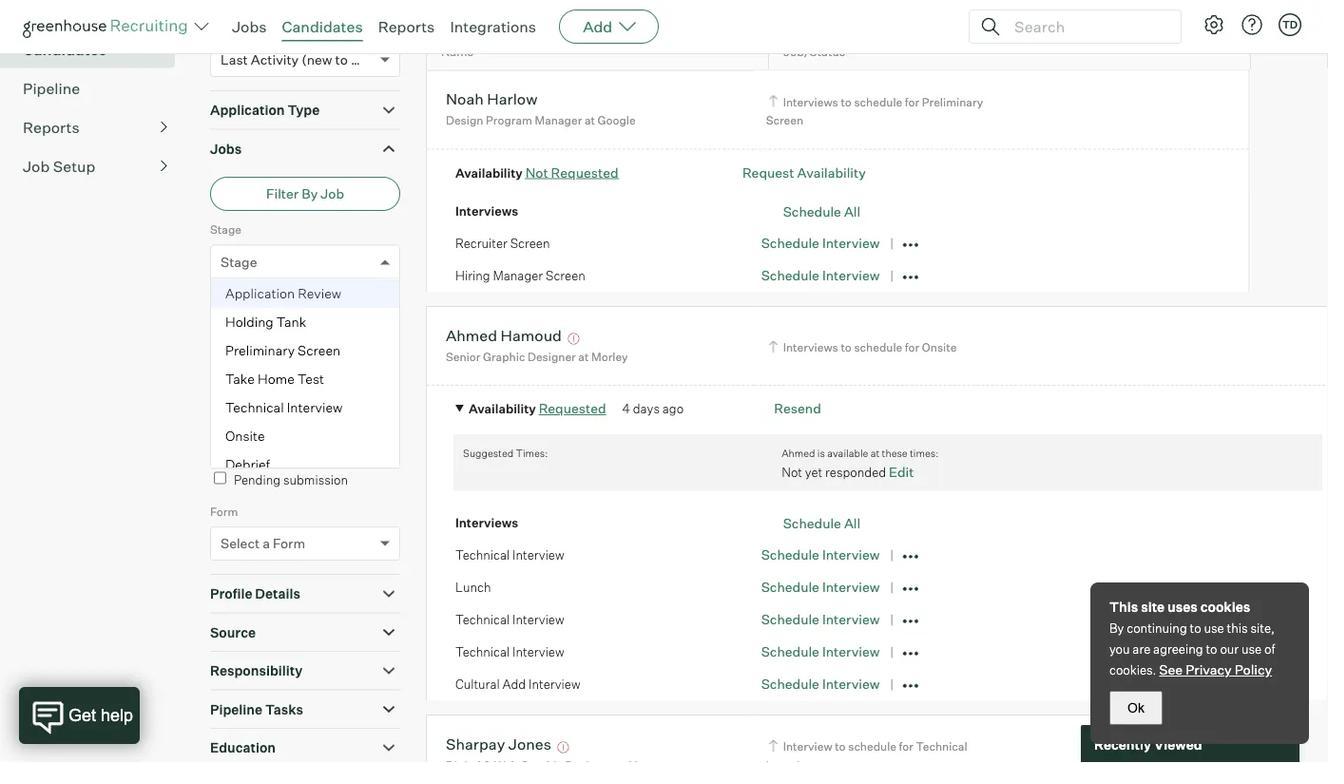 Task type: vqa. For each thing, say whether or not it's contained in the screenshot.
Policy
yes



Task type: locate. For each thing, give the bounding box(es) containing it.
manager down recruiter screen
[[493, 268, 543, 283]]

times:
[[910, 447, 939, 459]]

reached milestone element
[[210, 293, 400, 364]]

2 all from the top
[[844, 515, 861, 531]]

design
[[446, 113, 483, 128]]

by up you
[[1110, 621, 1124, 636]]

0 horizontal spatial use
[[1204, 621, 1224, 636]]

pipeline for pipeline
[[23, 79, 80, 98]]

2 vertical spatial for
[[899, 740, 914, 754]]

not down program
[[525, 164, 548, 181]]

0 vertical spatial candidates
[[282, 17, 363, 36]]

interview
[[822, 235, 880, 252], [822, 267, 880, 284], [287, 399, 343, 416], [822, 547, 880, 564], [513, 548, 564, 563], [822, 579, 880, 596], [822, 612, 880, 628], [513, 612, 564, 628], [822, 644, 880, 661], [513, 645, 564, 660], [822, 676, 880, 693], [529, 677, 581, 692], [783, 740, 833, 754], [766, 758, 815, 764]]

0 vertical spatial preliminary
[[922, 95, 983, 109]]

filter
[[266, 186, 299, 202]]

screen up hiring manager screen at top left
[[510, 236, 550, 251]]

0 vertical spatial onsite
[[922, 340, 957, 355]]

education
[[210, 740, 276, 757]]

0 vertical spatial add
[[583, 17, 613, 36]]

0 horizontal spatial pipeline
[[23, 79, 80, 98]]

all down request availability button
[[844, 203, 861, 220]]

0 vertical spatial job post submitted
[[210, 366, 316, 381]]

availability not requested
[[455, 164, 619, 181]]

form element
[[210, 503, 400, 575]]

6 schedule interview link from the top
[[761, 644, 880, 661]]

notes)
[[331, 17, 364, 32]]

0 vertical spatial schedule all
[[783, 203, 861, 220]]

these
[[882, 447, 908, 459]]

application down last
[[210, 102, 285, 119]]

1 schedule all link from the top
[[783, 203, 861, 220]]

0 vertical spatial by
[[302, 186, 318, 202]]

interviews inside 'interviews to schedule for preliminary screen'
[[783, 95, 838, 109]]

4 schedule interview from the top
[[761, 579, 880, 596]]

technical interview option
[[211, 393, 399, 422]]

hiring
[[455, 268, 490, 283]]

schedule inside interview to schedule for technical interview
[[848, 740, 897, 754]]

tank
[[277, 314, 306, 330]]

by inside button
[[302, 186, 318, 202]]

activity
[[251, 52, 299, 68]]

edit link
[[889, 464, 914, 480]]

availability inside availability not requested
[[455, 165, 523, 180]]

list box
[[211, 279, 399, 479]]

1 vertical spatial for
[[905, 340, 920, 355]]

see privacy policy link
[[1159, 662, 1272, 678]]

schedule
[[854, 95, 903, 109], [854, 340, 903, 355], [848, 740, 897, 754]]

1 vertical spatial ahmed
[[782, 447, 815, 459]]

job post submitted
[[210, 366, 316, 381], [221, 397, 344, 414]]

milestone up tank
[[259, 294, 312, 309]]

0 horizontal spatial by
[[302, 186, 318, 202]]

jobs down application type
[[210, 140, 242, 157]]

1 horizontal spatial not
[[782, 465, 803, 480]]

0 horizontal spatial onsite
[[225, 428, 265, 444]]

manager right program
[[535, 113, 582, 128]]

by inside by continuing to use this site, you are agreeing to our use of cookies.
[[1110, 621, 1124, 636]]

0 vertical spatial schedule
[[854, 95, 903, 109]]

pipeline link
[[23, 77, 167, 100]]

at left these
[[871, 447, 880, 459]]

technical interview
[[225, 399, 343, 416], [455, 548, 564, 563], [455, 612, 564, 628], [455, 645, 564, 660]]

schedule for ahmed hamoud
[[854, 340, 903, 355]]

1 horizontal spatial add
[[583, 17, 613, 36]]

Pending submission checkbox
[[214, 472, 226, 485]]

all down responded
[[844, 515, 861, 531]]

application up holding tank
[[225, 285, 295, 302]]

0 vertical spatial form
[[210, 505, 238, 519]]

application inside option
[[225, 285, 295, 302]]

1 horizontal spatial reports link
[[378, 17, 435, 36]]

0 horizontal spatial not
[[525, 164, 548, 181]]

preliminary inside 'interviews to schedule for preliminary screen'
[[922, 95, 983, 109]]

screen up test
[[298, 342, 341, 359]]

recently viewed
[[1094, 736, 1202, 753]]

interview to schedule for technical interview link
[[766, 738, 968, 764]]

reports link down pipeline link
[[23, 116, 167, 139]]

all
[[844, 203, 861, 220], [844, 515, 861, 531]]

job post submitted down preliminary screen
[[210, 366, 316, 381]]

pipeline up education
[[210, 701, 262, 718]]

1 horizontal spatial preliminary
[[922, 95, 983, 109]]

1 vertical spatial reports link
[[23, 116, 167, 139]]

job right filter
[[321, 186, 344, 202]]

1 vertical spatial onsite
[[225, 428, 265, 444]]

cookies
[[1201, 599, 1251, 616]]

select a form
[[221, 536, 305, 552]]

1 horizontal spatial ahmed
[[782, 447, 815, 459]]

profile
[[210, 586, 252, 603]]

schedule interview link
[[761, 235, 880, 252], [761, 267, 880, 284], [761, 547, 880, 564], [761, 579, 880, 596], [761, 612, 880, 628], [761, 644, 880, 661], [761, 676, 880, 693]]

ago
[[663, 401, 684, 417]]

schedule all link
[[783, 203, 861, 220], [783, 515, 861, 531]]

requested button
[[539, 400, 606, 417]]

pending
[[234, 472, 281, 488]]

requested down google
[[551, 164, 619, 181]]

ahmed inside ahmed is available at these times: not yet responded edit
[[782, 447, 815, 459]]

at inside ahmed is available at these times: not yet responded edit
[[871, 447, 880, 459]]

1 vertical spatial candidates
[[23, 40, 107, 59]]

preliminary screen option
[[211, 336, 399, 365]]

reports
[[378, 17, 435, 36], [23, 118, 80, 137]]

technical inside option
[[225, 399, 284, 416]]

0 horizontal spatial reports link
[[23, 116, 167, 139]]

at down "ahmed hamoud has been in onsite for more than 21 days" image
[[578, 350, 589, 364]]

interviews down job/status
[[783, 95, 838, 109]]

name
[[441, 44, 474, 59]]

post down take home test
[[247, 397, 275, 414]]

post left home
[[233, 366, 257, 381]]

2 schedule all from the top
[[783, 515, 861, 531]]

continuing
[[1127, 621, 1187, 636]]

0 vertical spatial all
[[844, 203, 861, 220]]

this
[[1227, 621, 1248, 636]]

requested left 4
[[539, 400, 606, 417]]

pipeline down sourcing
[[23, 79, 80, 98]]

1 vertical spatial all
[[844, 515, 861, 531]]

0 vertical spatial application
[[210, 102, 285, 119]]

list box containing application review
[[211, 279, 399, 479]]

is
[[818, 447, 825, 459]]

0 vertical spatial schedule all link
[[783, 203, 861, 220]]

schedule all link for resend
[[783, 515, 861, 531]]

technical interview down home
[[225, 399, 343, 416]]

0 horizontal spatial reports
[[23, 118, 80, 137]]

job post submitted element
[[210, 364, 400, 436]]

resend
[[774, 400, 821, 417]]

availability down program
[[455, 165, 523, 180]]

0 vertical spatial requested
[[551, 164, 619, 181]]

technical interview inside option
[[225, 399, 343, 416]]

ok
[[1128, 701, 1145, 716]]

by right filter
[[302, 186, 318, 202]]

3 schedule interview from the top
[[761, 547, 880, 564]]

request availability
[[743, 164, 866, 181]]

ahmed for ahmed hamoud
[[446, 326, 497, 345]]

1 horizontal spatial by
[[1110, 621, 1124, 636]]

reports link right notes)
[[378, 17, 435, 36]]

preliminary screen
[[225, 342, 341, 359]]

reports up job setup
[[23, 118, 80, 137]]

screen up request
[[766, 113, 804, 128]]

1 vertical spatial preliminary
[[225, 342, 295, 359]]

candidates
[[282, 17, 363, 36], [23, 40, 107, 59]]

2 vertical spatial at
[[871, 447, 880, 459]]

site
[[1141, 599, 1165, 616]]

policy
[[1235, 662, 1272, 678]]

1 vertical spatial reports
[[23, 118, 80, 137]]

1 vertical spatial milestone
[[221, 325, 282, 342]]

1 vertical spatial schedule all link
[[783, 515, 861, 531]]

milestone down reached milestone
[[221, 325, 282, 342]]

harlow
[[487, 90, 538, 109]]

sharpay
[[446, 735, 505, 754]]

configure image
[[1203, 13, 1226, 36]]

designer
[[528, 350, 576, 364]]

interviews up "resend"
[[783, 340, 838, 355]]

schedule all
[[783, 203, 861, 220], [783, 515, 861, 531]]

application for application review
[[225, 285, 295, 302]]

for for ahmed hamoud
[[905, 340, 920, 355]]

0 horizontal spatial candidates
[[23, 40, 107, 59]]

take home test option
[[211, 365, 399, 393]]

interviews up recruiter
[[455, 204, 518, 219]]

1 horizontal spatial pipeline
[[210, 701, 262, 718]]

use
[[1204, 621, 1224, 636], [1242, 642, 1262, 657]]

candidates link down sourcing link at the left top
[[23, 38, 167, 61]]

0 vertical spatial at
[[585, 113, 595, 128]]

7 schedule interview from the top
[[761, 676, 880, 693]]

1 horizontal spatial onsite
[[922, 340, 957, 355]]

to be sent
[[234, 439, 293, 454]]

None field
[[221, 246, 225, 278]]

this
[[1110, 599, 1138, 616]]

0 vertical spatial use
[[1204, 621, 1224, 636]]

0 vertical spatial ahmed
[[446, 326, 497, 345]]

at
[[585, 113, 595, 128], [578, 350, 589, 364], [871, 447, 880, 459]]

0 vertical spatial for
[[905, 95, 920, 109]]

submitted down preliminary screen
[[259, 366, 316, 381]]

pending submission
[[234, 472, 348, 488]]

1 vertical spatial requested
[[539, 400, 606, 417]]

holding tank
[[225, 314, 306, 330]]

availability up suggested times:
[[469, 401, 536, 417]]

onsite
[[922, 340, 957, 355], [225, 428, 265, 444]]

for inside interview to schedule for technical interview
[[899, 740, 914, 754]]

0 vertical spatial milestone
[[259, 294, 312, 309]]

2 schedule interview from the top
[[761, 267, 880, 284]]

schedule inside 'interviews to schedule for preliminary screen'
[[854, 95, 903, 109]]

select
[[221, 536, 260, 552]]

greenhouse recruiting image
[[23, 15, 194, 38]]

recently
[[1094, 736, 1152, 753]]

0 horizontal spatial add
[[503, 677, 526, 692]]

add inside popup button
[[583, 17, 613, 36]]

submitted down test
[[278, 397, 344, 414]]

job post submitted down home
[[221, 397, 344, 414]]

1 vertical spatial schedule
[[854, 340, 903, 355]]

stage element
[[210, 221, 400, 479]]

review
[[298, 285, 342, 302]]

4
[[622, 401, 630, 417]]

schedule all down yet
[[783, 515, 861, 531]]

1 vertical spatial by
[[1110, 621, 1124, 636]]

schedule all link for not requested
[[783, 203, 861, 220]]

stage
[[210, 223, 241, 237], [221, 254, 257, 270]]

form down the pending submission option
[[210, 505, 238, 519]]

by continuing to use this site, you are agreeing to our use of cookies.
[[1110, 621, 1275, 678]]

agreeing
[[1154, 642, 1203, 657]]

schedule
[[783, 203, 841, 220], [761, 235, 820, 252], [761, 267, 820, 284], [783, 515, 841, 531], [761, 547, 820, 564], [761, 579, 820, 596], [761, 612, 820, 628], [761, 644, 820, 661], [761, 676, 820, 693]]

pipeline
[[23, 79, 80, 98], [210, 701, 262, 718]]

job inside button
[[321, 186, 344, 202]]

schedule all link down request availability button
[[783, 203, 861, 220]]

1 vertical spatial application
[[225, 285, 295, 302]]

are
[[1133, 642, 1151, 657]]

1 vertical spatial at
[[578, 350, 589, 364]]

1 vertical spatial pipeline
[[210, 701, 262, 718]]

2 schedule all link from the top
[[783, 515, 861, 531]]

1 horizontal spatial form
[[273, 536, 305, 552]]

sent
[[268, 439, 293, 454]]

candidates up "(new"
[[282, 17, 363, 36]]

schedule all link down yet
[[783, 515, 861, 531]]

to
[[234, 439, 248, 454]]

1 vertical spatial schedule all
[[783, 515, 861, 531]]

ahmed up senior
[[446, 326, 497, 345]]

responsibility
[[210, 663, 303, 680]]

1 schedule all from the top
[[783, 203, 861, 220]]

all for resend
[[844, 515, 861, 531]]

onsite inside interviews to schedule for onsite link
[[922, 340, 957, 355]]

1 all from the top
[[844, 203, 861, 220]]

0 horizontal spatial candidates link
[[23, 38, 167, 61]]

milestone
[[259, 294, 312, 309], [221, 325, 282, 342]]

ahmed
[[446, 326, 497, 345], [782, 447, 815, 459]]

2 schedule interview link from the top
[[761, 267, 880, 284]]

1 vertical spatial jobs
[[210, 140, 242, 157]]

1 vertical spatial candidates link
[[23, 38, 167, 61]]

use left of
[[1242, 642, 1262, 657]]

see privacy policy
[[1159, 662, 1272, 678]]

to inside interview to schedule for technical interview
[[835, 740, 846, 754]]

1 horizontal spatial reports
[[378, 17, 435, 36]]

jobs up last
[[232, 17, 267, 36]]

1 horizontal spatial use
[[1242, 642, 1262, 657]]

available
[[828, 447, 869, 459]]

1 vertical spatial form
[[273, 536, 305, 552]]

for inside 'interviews to schedule for preliminary screen'
[[905, 95, 920, 109]]

1 vertical spatial not
[[782, 465, 803, 480]]

to
[[335, 52, 348, 68], [841, 95, 852, 109], [841, 340, 852, 355], [1190, 621, 1202, 636], [1206, 642, 1218, 657], [835, 740, 846, 754]]

manager
[[535, 113, 582, 128], [493, 268, 543, 283]]

not left yet
[[782, 465, 803, 480]]

use left the this
[[1204, 621, 1224, 636]]

form right a in the left of the page
[[273, 536, 305, 552]]

0 horizontal spatial form
[[210, 505, 238, 519]]

0 vertical spatial submitted
[[259, 366, 316, 381]]

1 horizontal spatial candidates link
[[282, 17, 363, 36]]

candidates down sourcing
[[23, 40, 107, 59]]

candidates link up "(new"
[[282, 17, 363, 36]]

sharpay jones has been in technical interview for more than 14 days image
[[555, 742, 572, 754]]

ahmed hamoud has been in onsite for more than 21 days image
[[565, 333, 582, 345]]

0 vertical spatial not
[[525, 164, 548, 181]]

application
[[210, 102, 285, 119], [225, 285, 295, 302]]

reports right notes)
[[378, 17, 435, 36]]

debrief option
[[211, 450, 399, 479]]

screen inside 'interviews to schedule for preliminary screen'
[[766, 113, 804, 128]]

list box inside stage element
[[211, 279, 399, 479]]

schedule all down request availability button
[[783, 203, 861, 220]]

application review option
[[211, 279, 399, 308]]

3 schedule interview link from the top
[[761, 547, 880, 564]]

google
[[598, 113, 636, 128]]

0 vertical spatial manager
[[535, 113, 582, 128]]

1 vertical spatial post
[[247, 397, 275, 414]]

0 vertical spatial pipeline
[[23, 79, 80, 98]]

2 vertical spatial schedule
[[848, 740, 897, 754]]

setup
[[53, 157, 95, 176]]

technical
[[225, 399, 284, 416], [455, 548, 510, 563], [455, 612, 510, 628], [455, 645, 510, 660], [916, 740, 968, 754]]

ahmed left is
[[782, 447, 815, 459]]

interviews to schedule for preliminary screen
[[766, 95, 983, 128]]

6 schedule interview from the top
[[761, 644, 880, 661]]

type
[[288, 102, 320, 119]]

0 horizontal spatial ahmed
[[446, 326, 497, 345]]

0 vertical spatial candidates link
[[282, 17, 363, 36]]

0 horizontal spatial preliminary
[[225, 342, 295, 359]]

pipeline for pipeline tasks
[[210, 701, 262, 718]]

at left google
[[585, 113, 595, 128]]



Task type: describe. For each thing, give the bounding box(es) containing it.
hamoud
[[501, 326, 562, 345]]

profile details
[[210, 586, 300, 603]]

reached
[[210, 294, 257, 309]]

not inside ahmed is available at these times: not yet responded edit
[[782, 465, 803, 480]]

interviews to schedule for preliminary screen link
[[766, 93, 983, 129]]

last activity (new to old) option
[[221, 52, 375, 68]]

onsite option
[[211, 422, 399, 450]]

schedule all for not requested
[[783, 203, 861, 220]]

at for ahmed is available at these times: not yet responded edit
[[871, 447, 880, 459]]

none field inside stage element
[[221, 246, 225, 278]]

edit
[[889, 464, 914, 480]]

ahmed for ahmed is available at these times: not yet responded edit
[[782, 447, 815, 459]]

responded
[[825, 465, 886, 480]]

0 vertical spatial post
[[233, 366, 257, 381]]

integrations link
[[450, 17, 536, 36]]

candidates link for jobs link at the top left of the page
[[282, 17, 363, 36]]

and
[[308, 17, 328, 32]]

0 vertical spatial jobs
[[232, 17, 267, 36]]

integrations
[[450, 17, 536, 36]]

5 schedule interview link from the top
[[761, 612, 880, 628]]

request
[[743, 164, 794, 181]]

holding tank option
[[211, 308, 399, 336]]

site,
[[1251, 621, 1275, 636]]

our
[[1220, 642, 1239, 657]]

ahmed hamoud link
[[446, 326, 562, 348]]

availability for availability
[[469, 401, 536, 417]]

1 vertical spatial use
[[1242, 642, 1262, 657]]

td button
[[1279, 13, 1302, 36]]

onsite inside onsite option
[[225, 428, 265, 444]]

resumes
[[261, 17, 306, 32]]

(new
[[302, 52, 332, 68]]

5 schedule interview from the top
[[761, 612, 880, 628]]

1 vertical spatial manager
[[493, 268, 543, 283]]

0 vertical spatial reports link
[[378, 17, 435, 36]]

senior graphic designer at morley
[[446, 350, 628, 364]]

ahmed is available at these times: not yet responded edit
[[782, 447, 939, 480]]

job down take
[[221, 397, 244, 414]]

at inside noah harlow design program manager at google
[[585, 113, 595, 128]]

all for not requested
[[844, 203, 861, 220]]

interviews to schedule for onsite
[[783, 340, 957, 355]]

add button
[[559, 10, 659, 44]]

recruiter
[[455, 236, 508, 251]]

availability right request
[[797, 164, 866, 181]]

jobs link
[[232, 17, 267, 36]]

submission
[[283, 472, 348, 488]]

application type
[[210, 102, 320, 119]]

4 days ago
[[622, 401, 684, 417]]

last activity (new to old)
[[221, 52, 375, 68]]

viewed
[[1154, 736, 1202, 753]]

manager inside noah harlow design program manager at google
[[535, 113, 582, 128]]

to inside interviews to schedule for onsite link
[[841, 340, 852, 355]]

jones
[[509, 735, 551, 754]]

1 schedule interview link from the top
[[761, 235, 880, 252]]

schedule all for resend
[[783, 515, 861, 531]]

to inside 'interviews to schedule for preliminary screen'
[[841, 95, 852, 109]]

cultural add interview
[[455, 677, 581, 692]]

this site uses cookies
[[1110, 599, 1251, 616]]

you
[[1110, 642, 1130, 657]]

1 vertical spatial job post submitted
[[221, 397, 344, 414]]

4 schedule interview link from the top
[[761, 579, 880, 596]]

0 vertical spatial reports
[[378, 17, 435, 36]]

cultural
[[455, 677, 500, 692]]

0 vertical spatial stage
[[210, 223, 241, 237]]

filter by job
[[266, 186, 344, 202]]

holding
[[225, 314, 274, 330]]

preliminary inside option
[[225, 342, 295, 359]]

job left setup
[[23, 157, 50, 176]]

details
[[255, 586, 300, 603]]

screen up "ahmed hamoud has been in onsite for more than 21 days" image
[[546, 268, 586, 283]]

1 vertical spatial add
[[503, 677, 526, 692]]

noah
[[446, 90, 484, 109]]

application for application type
[[210, 102, 285, 119]]

ahmed hamoud
[[446, 326, 562, 345]]

technical inside interview to schedule for technical interview
[[916, 740, 968, 754]]

td
[[1283, 18, 1298, 31]]

privacy
[[1186, 662, 1232, 678]]

times:
[[516, 447, 548, 459]]

noah harlow link
[[446, 90, 538, 111]]

see
[[1159, 662, 1183, 678]]

home
[[258, 371, 295, 387]]

sourcing
[[23, 1, 87, 20]]

schedule for sharpay jones
[[848, 740, 897, 754]]

1 horizontal spatial candidates
[[282, 17, 363, 36]]

hiring manager screen
[[455, 268, 586, 283]]

(includes
[[210, 17, 258, 32]]

(includes resumes and notes)
[[210, 17, 364, 32]]

interview inside technical interview option
[[287, 399, 343, 416]]

take home test
[[225, 371, 324, 387]]

be
[[251, 439, 265, 454]]

morley
[[591, 350, 628, 364]]

screen inside option
[[298, 342, 341, 359]]

job/status
[[783, 44, 845, 59]]

a
[[263, 536, 270, 552]]

1 schedule interview from the top
[[761, 235, 880, 252]]

1 vertical spatial submitted
[[278, 397, 344, 414]]

availability for availability not requested
[[455, 165, 523, 180]]

cookies.
[[1110, 663, 1157, 678]]

test
[[298, 371, 324, 387]]

job left home
[[210, 366, 230, 381]]

for for sharpay jones
[[899, 740, 914, 754]]

td button
[[1275, 10, 1306, 40]]

debrief
[[225, 456, 270, 473]]

Search text field
[[1010, 13, 1164, 40]]

filter by job button
[[210, 177, 400, 211]]

at for senior graphic designer at morley
[[578, 350, 589, 364]]

interview to schedule for technical interview
[[766, 740, 968, 764]]

technical interview up lunch
[[455, 548, 564, 563]]

days
[[633, 401, 660, 417]]

candidates link for sourcing link at the left top
[[23, 38, 167, 61]]

pipeline tasks
[[210, 701, 303, 718]]

technical interview down lunch
[[455, 612, 564, 628]]

7 schedule interview link from the top
[[761, 676, 880, 693]]

1 vertical spatial stage
[[221, 254, 257, 270]]

interviews to schedule for onsite link
[[766, 338, 962, 357]]

job setup
[[23, 157, 95, 176]]

graphic
[[483, 350, 525, 364]]

suggested
[[463, 447, 514, 459]]

tasks
[[265, 701, 303, 718]]

technical interview up cultural add interview
[[455, 645, 564, 660]]

job setup link
[[23, 155, 167, 178]]

suggested times:
[[463, 447, 548, 459]]

interviews up lunch
[[455, 516, 518, 531]]

take
[[225, 371, 255, 387]]

noah harlow design program manager at google
[[446, 90, 636, 128]]



